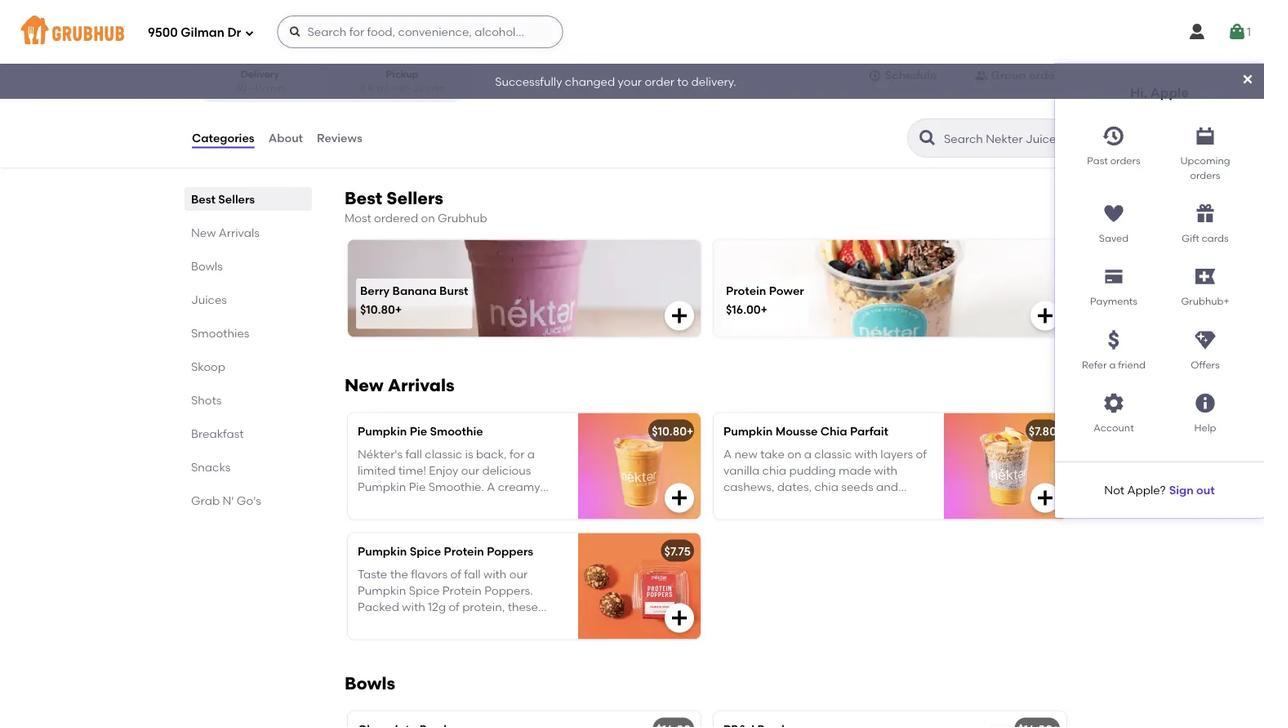Task type: describe. For each thing, give the bounding box(es) containing it.
proceed to checkout
[[986, 369, 1105, 382]]

1 horizontal spatial order
[[645, 74, 675, 88]]

mousse
[[776, 424, 818, 438]]

account
[[1094, 422, 1135, 434]]

svg image up proceed to checkout
[[1036, 306, 1056, 325]]

grab
[[191, 494, 220, 507]]

correct
[[540, 27, 576, 39]]

payments link
[[1069, 259, 1160, 309]]

new arrivals inside tab
[[191, 226, 260, 239]]

apple for not
[[1128, 483, 1161, 497]]

pumpkin spice protein poppers image
[[578, 533, 701, 639]]

svg image inside payments link
[[1103, 265, 1126, 288]]

pickup 0.8 mi • 10–20 min
[[359, 68, 446, 94]]

$7.75
[[665, 544, 691, 558]]

upcoming
[[1181, 155, 1231, 167]]

arrivals inside tab
[[219, 226, 260, 239]]

pickup
[[386, 68, 419, 80]]

friend
[[1119, 359, 1146, 371]]

grab n' go's
[[191, 494, 261, 507]]

out
[[1197, 483, 1216, 497]]

juices tab
[[191, 291, 306, 308]]

to inside button
[[1036, 369, 1048, 382]]

search icon image
[[918, 128, 938, 148]]

pumpkin for pumpkin mousse chia parfait
[[724, 424, 773, 438]]

on time delivery
[[422, 27, 499, 39]]

1 horizontal spatial dr
[[314, 2, 327, 16]]

past
[[1088, 155, 1109, 167]]

0.8
[[359, 82, 374, 94]]

best for best sellers
[[191, 192, 216, 206]]

not
[[1105, 483, 1125, 497]]

not apple ? sign out
[[1105, 483, 1216, 497]]

svg image inside gift cards link
[[1195, 202, 1217, 225]]

•
[[392, 82, 396, 94]]

your
[[618, 74, 642, 88]]

help button
[[1160, 385, 1252, 435]]

upcoming orders link
[[1160, 118, 1252, 182]]

svg image inside 'upcoming orders' link
[[1195, 125, 1217, 148]]

good
[[330, 27, 357, 39]]

best sellers most ordered on grubhub
[[345, 188, 488, 225]]

main navigation navigation
[[0, 0, 1265, 518]]

10–20
[[399, 82, 426, 94]]

new arrivals tab
[[191, 224, 306, 241]]

92
[[303, 26, 317, 40]]

a
[[1110, 359, 1116, 371]]

$10.80 +
[[652, 424, 694, 438]]

1 horizontal spatial $10.80
[[652, 424, 687, 438]]

successfully changed your order to delivery.
[[495, 74, 737, 88]]

bowls inside tab
[[191, 259, 223, 273]]

categories
[[192, 131, 255, 145]]

best sellers
[[191, 192, 255, 206]]

berry banana burst $10.80 +
[[360, 283, 469, 317]]

new inside tab
[[191, 226, 216, 239]]

sellers for best sellers
[[218, 192, 255, 206]]

reviews button
[[316, 109, 363, 168]]

saved link
[[1069, 196, 1160, 246]]

svg image down 1
[[1242, 73, 1255, 86]]

power
[[769, 283, 805, 297]]

past orders link
[[1069, 118, 1160, 182]]

categories button
[[191, 109, 255, 168]]

n'
[[223, 494, 234, 507]]

pumpkin pie smoothie
[[358, 424, 483, 438]]

min inside pickup 0.8 mi • 10–20 min
[[428, 82, 446, 94]]

skoop
[[191, 360, 226, 373]]

on
[[422, 27, 436, 39]]

skoop tab
[[191, 358, 306, 375]]

snacks
[[191, 460, 231, 474]]

time
[[439, 27, 460, 39]]

8855 villa la jolla dr ste 402 button
[[211, 0, 371, 18]]

switch
[[378, 2, 415, 16]]

402
[[350, 2, 370, 16]]

svg image inside offers link
[[1195, 329, 1217, 351]]

protein power $16.00 +
[[726, 283, 805, 317]]

svg image inside 'saved' link
[[1103, 202, 1126, 225]]

juices
[[191, 293, 227, 306]]

correct order
[[540, 27, 604, 39]]

grubhub+ button
[[1160, 259, 1252, 309]]

+ inside berry banana burst $10.80 +
[[395, 303, 402, 317]]

mi
[[377, 82, 389, 94]]

9500
[[148, 25, 178, 40]]

proceed to checkout button
[[936, 361, 1155, 390]]

1 vertical spatial new
[[345, 375, 384, 395]]

9500 gilman dr
[[148, 25, 241, 40]]

pumpkin spice protein poppers
[[358, 544, 534, 558]]

0 vertical spatial to
[[678, 74, 689, 88]]

reviews
[[317, 131, 363, 145]]

spice
[[410, 544, 441, 558]]

grab n' go's tab
[[191, 492, 306, 509]]

offers link
[[1160, 322, 1252, 372]]

+ inside protein power $16.00 +
[[761, 303, 768, 317]]

star icon image
[[191, 25, 208, 41]]

smoothies
[[191, 326, 250, 340]]

best for best sellers most ordered on grubhub
[[345, 188, 383, 209]]

refer a friend
[[1083, 359, 1146, 371]]

smoothies tab
[[191, 324, 306, 342]]

86
[[394, 26, 408, 40]]

schedule button
[[855, 61, 951, 90]]

group
[[991, 68, 1027, 82]]

bowls tab
[[191, 257, 306, 275]]

94
[[512, 26, 526, 40]]

account link
[[1069, 385, 1160, 435]]

?
[[1161, 483, 1166, 497]]



Task type: locate. For each thing, give the bounding box(es) containing it.
new arrivals down the best sellers on the left top of the page
[[191, 226, 260, 239]]

min
[[267, 82, 285, 94], [428, 82, 446, 94]]

0 vertical spatial orders
[[1111, 155, 1141, 167]]

grubhub+
[[1182, 296, 1230, 307]]

0 horizontal spatial order
[[579, 27, 604, 39]]

grubhub plus flag logo image
[[1196, 269, 1216, 285]]

delivery 30–45 min
[[236, 68, 285, 94]]

pumpkin mousse chia parfait
[[724, 424, 889, 438]]

to left the "delivery."
[[678, 74, 689, 88]]

svg image inside past orders link
[[1103, 125, 1126, 148]]

Search Nekter Juice Bar search field
[[943, 131, 1068, 146]]

chia
[[821, 424, 848, 438]]

svg image up "payments"
[[1103, 265, 1126, 288]]

option group
[[191, 61, 471, 102]]

8855 villa la jolla dr ste 402 switch location
[[212, 2, 463, 16]]

smoothie
[[430, 424, 483, 438]]

1 vertical spatial orders
[[1191, 169, 1221, 181]]

0 horizontal spatial orders
[[1111, 155, 1141, 167]]

1 vertical spatial protein
[[444, 544, 484, 558]]

on
[[421, 211, 435, 225]]

pie
[[410, 424, 427, 438]]

about
[[269, 131, 303, 145]]

0 horizontal spatial dr
[[227, 25, 241, 40]]

delivery
[[462, 27, 499, 39]]

0 vertical spatial arrivals
[[219, 226, 260, 239]]

pumpkin left pie
[[358, 424, 407, 438]]

svg image up "upcoming"
[[1195, 125, 1217, 148]]

2 min from the left
[[428, 82, 446, 94]]

svg image
[[1188, 22, 1208, 42], [1228, 22, 1248, 42], [289, 25, 302, 38], [245, 28, 254, 38], [1195, 202, 1217, 225], [670, 306, 690, 325], [1103, 329, 1126, 351], [1103, 392, 1126, 415], [1195, 392, 1217, 415], [1036, 488, 1056, 508]]

shots tab
[[191, 391, 306, 409]]

group order button
[[961, 61, 1074, 90]]

min inside 'delivery 30–45 min'
[[267, 82, 285, 94]]

1 horizontal spatial arrivals
[[388, 375, 455, 395]]

1 vertical spatial $10.80
[[652, 424, 687, 438]]

1 horizontal spatial min
[[428, 82, 446, 94]]

order inside button
[[1029, 68, 1060, 82]]

0 vertical spatial dr
[[314, 2, 327, 16]]

4.4
[[208, 26, 223, 40]]

about button
[[268, 109, 304, 168]]

orders for upcoming orders
[[1191, 169, 1221, 181]]

ste
[[329, 2, 347, 16]]

switch location button
[[377, 0, 464, 18]]

30–45
[[236, 82, 264, 94]]

svg image left schedule
[[869, 69, 882, 82]]

protein inside protein power $16.00 +
[[726, 283, 767, 297]]

order
[[579, 27, 604, 39], [1029, 68, 1060, 82], [645, 74, 675, 88]]

delivery
[[241, 68, 280, 80]]

pumpkin for pumpkin spice protein poppers
[[358, 544, 407, 558]]

0 horizontal spatial best
[[191, 192, 216, 206]]

+
[[395, 303, 402, 317], [761, 303, 768, 317], [687, 424, 694, 438]]

delivery.
[[692, 74, 737, 88]]

1 vertical spatial apple
[[1128, 483, 1161, 497]]

jolla
[[284, 2, 311, 16]]

schedule
[[885, 68, 937, 82]]

new arrivals
[[191, 226, 260, 239], [345, 375, 455, 395]]

0 vertical spatial bowls
[[191, 259, 223, 273]]

0 horizontal spatial new
[[191, 226, 216, 239]]

0 horizontal spatial arrivals
[[219, 226, 260, 239]]

successfully
[[495, 74, 563, 88]]

option group containing delivery 30–45 min
[[191, 61, 471, 102]]

cards
[[1202, 232, 1229, 244]]

apple right hi,
[[1151, 85, 1190, 100]]

best sellers tab
[[191, 190, 306, 208]]

go's
[[237, 494, 261, 507]]

svg image up saved
[[1103, 202, 1126, 225]]

villa
[[242, 2, 265, 16]]

order right group
[[1029, 68, 1060, 82]]

1 horizontal spatial new arrivals
[[345, 375, 455, 395]]

dr right the 4.4
[[227, 25, 241, 40]]

berry
[[360, 283, 390, 297]]

gift
[[1183, 232, 1200, 244]]

sellers up 'new arrivals' tab
[[218, 192, 255, 206]]

snacks tab
[[191, 458, 306, 476]]

min down delivery
[[267, 82, 285, 94]]

food
[[360, 27, 381, 39]]

arrivals up bowls tab
[[219, 226, 260, 239]]

dr inside "main navigation" navigation
[[227, 25, 241, 40]]

apple right not
[[1128, 483, 1161, 497]]

banana
[[393, 283, 437, 297]]

orders inside upcoming orders
[[1191, 169, 1221, 181]]

0 vertical spatial new
[[191, 226, 216, 239]]

sellers inside the best sellers most ordered on grubhub
[[387, 188, 444, 209]]

apple for hi,
[[1151, 85, 1190, 100]]

0 horizontal spatial sellers
[[218, 192, 255, 206]]

best up most
[[345, 188, 383, 209]]

protein up $16.00
[[726, 283, 767, 297]]

0 vertical spatial protein
[[726, 283, 767, 297]]

best inside tab
[[191, 192, 216, 206]]

gift cards
[[1183, 232, 1229, 244]]

1 vertical spatial dr
[[227, 25, 241, 40]]

pumpkin for pumpkin pie smoothie
[[358, 424, 407, 438]]

1 horizontal spatial bowls
[[345, 673, 396, 694]]

dr
[[314, 2, 327, 16], [227, 25, 241, 40]]

orders for past orders
[[1111, 155, 1141, 167]]

svg image up past orders
[[1103, 125, 1126, 148]]

1 horizontal spatial best
[[345, 188, 383, 209]]

1 min from the left
[[267, 82, 285, 94]]

sellers for best sellers most ordered on grubhub
[[387, 188, 444, 209]]

0 vertical spatial $10.80
[[360, 303, 395, 317]]

location
[[418, 2, 463, 16]]

svg image inside 1 button
[[1228, 22, 1248, 42]]

sellers up on
[[387, 188, 444, 209]]

pumpkin mousse chia parfait image
[[945, 413, 1067, 519]]

1 vertical spatial arrivals
[[388, 375, 455, 395]]

order right correct at the top of the page
[[579, 27, 604, 39]]

0 vertical spatial apple
[[1151, 85, 1190, 100]]

min right 10–20
[[428, 82, 446, 94]]

people icon image
[[975, 69, 988, 82]]

2 horizontal spatial +
[[761, 303, 768, 317]]

0 vertical spatial new arrivals
[[191, 226, 260, 239]]

pumpkin left spice
[[358, 544, 407, 558]]

chocolate bowl image
[[578, 711, 701, 727]]

orders
[[1111, 155, 1141, 167], [1191, 169, 1221, 181]]

refer
[[1083, 359, 1108, 371]]

0 horizontal spatial +
[[395, 303, 402, 317]]

1 horizontal spatial new
[[345, 375, 384, 395]]

grubhub
[[438, 211, 488, 225]]

0 horizontal spatial $10.80
[[360, 303, 395, 317]]

svg image inside help button
[[1195, 392, 1217, 415]]

order right your
[[645, 74, 675, 88]]

parfait
[[850, 424, 889, 438]]

gilman
[[181, 25, 225, 40]]

new down the best sellers on the left top of the page
[[191, 226, 216, 239]]

good food
[[330, 27, 381, 39]]

1 horizontal spatial sellers
[[387, 188, 444, 209]]

hi,
[[1131, 85, 1148, 100]]

pumpkin left mousse
[[724, 424, 773, 438]]

1 horizontal spatial to
[[1036, 369, 1048, 382]]

la
[[268, 2, 281, 16]]

burst
[[440, 283, 469, 297]]

most
[[345, 211, 372, 225]]

orders down "upcoming"
[[1191, 169, 1221, 181]]

ordered
[[374, 211, 418, 225]]

refer a friend button
[[1069, 322, 1160, 372]]

arrivals up pumpkin pie smoothie
[[388, 375, 455, 395]]

svg image inside schedule button
[[869, 69, 882, 82]]

best inside the best sellers most ordered on grubhub
[[345, 188, 383, 209]]

1 vertical spatial bowls
[[345, 673, 396, 694]]

svg image down $7.75
[[670, 608, 690, 628]]

order for group order
[[1029, 68, 1060, 82]]

Search for food, convenience, alcohol... search field
[[277, 16, 563, 48]]

(159
[[227, 26, 248, 40]]

svg image
[[869, 69, 882, 82], [1242, 73, 1255, 86], [1103, 125, 1126, 148], [1195, 125, 1217, 148], [1103, 202, 1126, 225], [1103, 265, 1126, 288], [1036, 306, 1056, 325], [1195, 329, 1217, 351], [670, 488, 690, 508], [670, 608, 690, 628]]

ratings)
[[251, 26, 293, 40]]

0 horizontal spatial bowls
[[191, 259, 223, 273]]

$7.80
[[1029, 424, 1057, 438]]

sellers
[[387, 188, 444, 209], [218, 192, 255, 206]]

to
[[678, 74, 689, 88], [1036, 369, 1048, 382]]

pb&j bowl image
[[945, 711, 1067, 727]]

pumpkin
[[358, 424, 407, 438], [724, 424, 773, 438], [358, 544, 407, 558]]

svg image up $7.75
[[670, 488, 690, 508]]

(159 ratings)
[[227, 26, 293, 40]]

protein right spice
[[444, 544, 484, 558]]

orders right past
[[1111, 155, 1141, 167]]

1 vertical spatial new arrivals
[[345, 375, 455, 395]]

breakfast tab
[[191, 425, 306, 442]]

pumpkin pie smoothie image
[[578, 413, 701, 519]]

0 horizontal spatial min
[[267, 82, 285, 94]]

offers
[[1192, 359, 1220, 371]]

past orders
[[1088, 155, 1141, 167]]

2 horizontal spatial order
[[1029, 68, 1060, 82]]

dr left ste
[[314, 2, 327, 16]]

apple
[[1151, 85, 1190, 100], [1128, 483, 1161, 497]]

0 horizontal spatial new arrivals
[[191, 226, 260, 239]]

$10.80 inside berry banana burst $10.80 +
[[360, 303, 395, 317]]

checkout
[[1051, 369, 1105, 382]]

sellers inside tab
[[218, 192, 255, 206]]

order for correct order
[[579, 27, 604, 39]]

1 horizontal spatial +
[[687, 424, 694, 438]]

1 horizontal spatial orders
[[1191, 169, 1221, 181]]

0 horizontal spatial to
[[678, 74, 689, 88]]

to right proceed
[[1036, 369, 1048, 382]]

0 horizontal spatial protein
[[444, 544, 484, 558]]

sign
[[1170, 483, 1194, 497]]

8855
[[212, 2, 239, 16]]

svg image up offers
[[1195, 329, 1217, 351]]

1
[[1248, 25, 1252, 39]]

new up pumpkin pie smoothie
[[345, 375, 384, 395]]

svg image inside refer a friend button
[[1103, 329, 1126, 351]]

best up 'new arrivals' tab
[[191, 192, 216, 206]]

payments
[[1091, 296, 1138, 307]]

svg image inside account link
[[1103, 392, 1126, 415]]

1 vertical spatial to
[[1036, 369, 1048, 382]]

changed
[[565, 74, 615, 88]]

1 horizontal spatial protein
[[726, 283, 767, 297]]

new arrivals up pie
[[345, 375, 455, 395]]



Task type: vqa. For each thing, say whether or not it's contained in the screenshot.
Thai Milk Tea's choice
no



